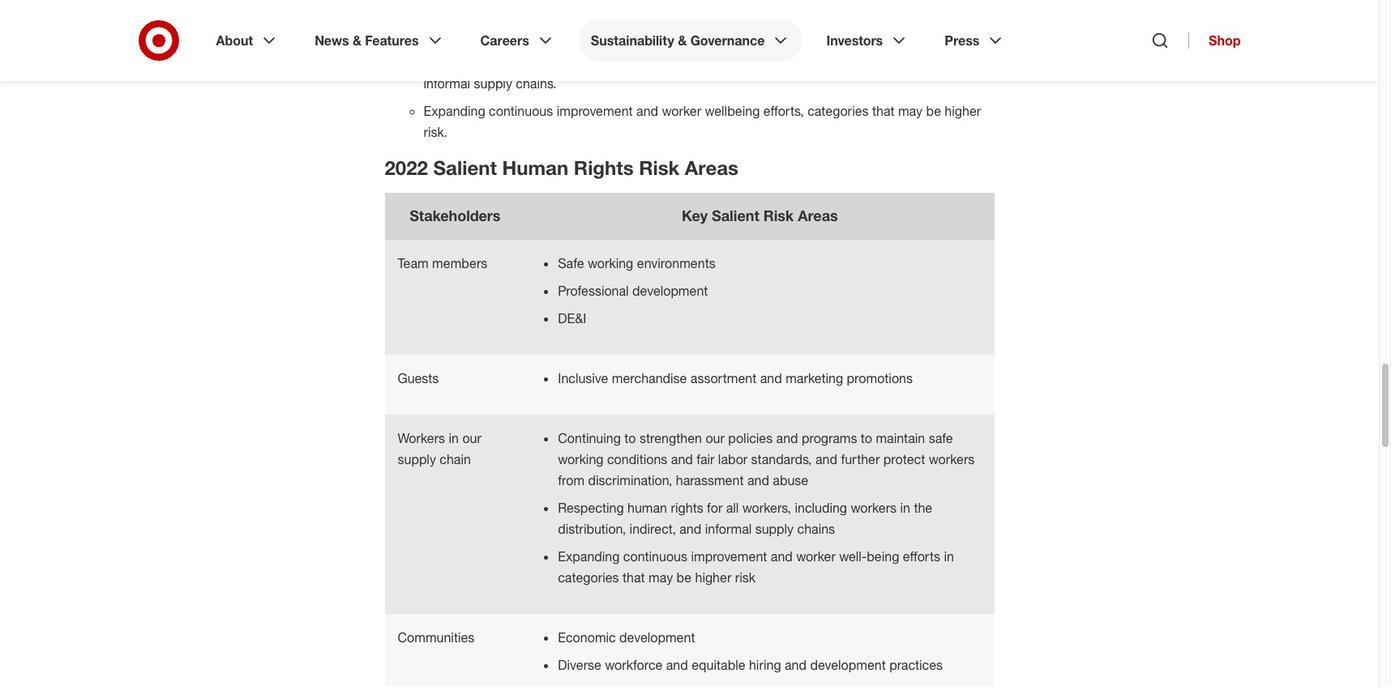 Task type: locate. For each thing, give the bounding box(es) containing it.
continuing down inclusive
[[558, 431, 621, 447]]

continuous inside expanding continuous improvement and worker wellbeing efforts, categories that may be higher risk.
[[489, 103, 553, 119]]

our inside continuing to strengthen our policies and programs to maintain safe working conditions and fair labor standards, and further protect workers from discrimination, harassment and abuse.
[[571, 6, 590, 22]]

all down sustainability
[[592, 54, 605, 71]]

continuing up careers
[[424, 6, 487, 22]]

safe working environments
[[558, 255, 719, 272]]

including
[[661, 54, 713, 71], [795, 500, 848, 517]]

supply down "workers" at left
[[398, 452, 436, 468]]

1 horizontal spatial for
[[707, 500, 723, 517]]

expanding for expanding continuous improvement and worker well-being efforts in categories that may be higher risk
[[558, 549, 620, 565]]

0 vertical spatial be
[[927, 103, 941, 119]]

1 horizontal spatial that
[[873, 103, 895, 119]]

in for expanding continuous improvement and worker well-being efforts in categories that may be higher risk
[[944, 549, 954, 565]]

workers, down 'abuse'
[[743, 500, 792, 517]]

be down 'abuse.'
[[927, 103, 941, 119]]

the up efforts,
[[780, 54, 798, 71]]

protect
[[589, 27, 631, 43], [884, 452, 926, 468]]

1 horizontal spatial conditions
[[872, 6, 932, 22]]

1 horizontal spatial including
[[795, 500, 848, 517]]

0 horizontal spatial strengthen
[[505, 6, 568, 22]]

1 vertical spatial expanding
[[558, 549, 620, 565]]

salient
[[434, 156, 497, 180], [712, 207, 760, 225]]

safe inside continuing to strengthen our policies and programs to maintain safe working conditions and fair labor standards, and further protect workers from discrimination, harassment and abuse.
[[795, 6, 819, 22]]

continuous for risk.
[[489, 103, 553, 119]]

all down 'continuing to strengthen our policies and programs to maintain safe working conditions and fair labor standards, and further protect workers from discrimination, harassment and abuse'
[[726, 500, 739, 517]]

harassment for abuse
[[676, 473, 744, 489]]

workers, down sustainability
[[608, 54, 657, 71]]

0 horizontal spatial the
[[780, 54, 798, 71]]

0 vertical spatial labor
[[424, 27, 453, 43]]

strengthen
[[505, 6, 568, 22], [640, 431, 702, 447]]

1 horizontal spatial the
[[914, 500, 933, 517]]

1 horizontal spatial informal
[[705, 521, 752, 538]]

our down "assortment"
[[706, 431, 725, 447]]

0 vertical spatial policies
[[594, 6, 639, 22]]

improvement inside expanding continuous improvement and worker well-being efforts in categories that may be higher risk
[[691, 549, 767, 565]]

0 vertical spatial safe
[[795, 6, 819, 22]]

that down investors link
[[873, 103, 895, 119]]

expanding inside expanding continuous improvement and worker wellbeing efforts, categories that may be higher risk.
[[424, 103, 486, 119]]

including for wellbeing
[[661, 54, 713, 71]]

all
[[592, 54, 605, 71], [726, 500, 739, 517]]

supply left chains.
[[474, 75, 512, 92]]

indirect, inside respecting human rights for all workers, including workers in the distribution, indirect, and informal supply chains.
[[874, 54, 920, 71]]

0 vertical spatial respecting
[[424, 54, 490, 71]]

worker
[[662, 103, 702, 119], [797, 549, 836, 565]]

for inside respecting human rights for all workers, including workers in the distribution, indirect, and informal supply chains.
[[573, 54, 588, 71]]

2 vertical spatial supply
[[756, 521, 794, 538]]

distribution, inside respecting human rights for all workers, including workers in the distribution, indirect, and informal supply chains
[[558, 521, 626, 538]]

workers inside 'continuing to strengthen our policies and programs to maintain safe working conditions and fair labor standards, and further protect workers from discrimination, harassment and abuse'
[[929, 452, 975, 468]]

0 vertical spatial protect
[[589, 27, 631, 43]]

shop
[[1209, 32, 1241, 49]]

standards, up chains.
[[457, 27, 518, 43]]

0 vertical spatial rights
[[537, 54, 569, 71]]

0 horizontal spatial may
[[649, 570, 673, 586]]

our up chain
[[463, 431, 482, 447]]

salient for 2022
[[434, 156, 497, 180]]

1 horizontal spatial continuing
[[558, 431, 621, 447]]

1 horizontal spatial our
[[571, 6, 590, 22]]

informal inside respecting human rights for all workers, including workers in the distribution, indirect, and informal supply chains
[[705, 521, 752, 538]]

development up workforce
[[620, 630, 695, 646]]

protect inside continuing to strengthen our policies and programs to maintain safe working conditions and fair labor standards, and further protect workers from discrimination, harassment and abuse.
[[589, 27, 631, 43]]

sustainability & governance link
[[580, 19, 802, 62]]

0 vertical spatial maintain
[[742, 6, 791, 22]]

expanding
[[424, 103, 486, 119], [558, 549, 620, 565]]

1 horizontal spatial fair
[[961, 6, 979, 22]]

supply inside respecting human rights for all workers, including workers in the distribution, indirect, and informal supply chains.
[[474, 75, 512, 92]]

all inside respecting human rights for all workers, including workers in the distribution, indirect, and informal supply chains.
[[592, 54, 605, 71]]

safe for categories
[[795, 6, 819, 22]]

policies down inclusive merchandise assortment and marketing promotions
[[728, 431, 773, 447]]

0 horizontal spatial categories
[[558, 570, 619, 586]]

from inside continuing to strengthen our policies and programs to maintain safe working conditions and fair labor standards, and further protect workers from discrimination, harassment and abuse.
[[684, 27, 711, 43]]

rights inside respecting human rights for all workers, including workers in the distribution, indirect, and informal supply chains.
[[537, 54, 569, 71]]

0 horizontal spatial that
[[623, 570, 645, 586]]

in for respecting human rights for all workers, including workers in the distribution, indirect, and informal supply chains
[[901, 500, 911, 517]]

workers, inside respecting human rights for all workers, including workers in the distribution, indirect, and informal supply chains
[[743, 500, 792, 517]]

policies for chains.
[[594, 6, 639, 22]]

conditions inside continuing to strengthen our policies and programs to maintain safe working conditions and fair labor standards, and further protect workers from discrimination, harassment and abuse.
[[872, 6, 932, 22]]

improvement up risk
[[691, 549, 767, 565]]

may inside expanding continuous improvement and worker well-being efforts in categories that may be higher risk
[[649, 570, 673, 586]]

workers, inside respecting human rights for all workers, including workers in the distribution, indirect, and informal supply chains.
[[608, 54, 657, 71]]

including down sustainability & governance
[[661, 54, 713, 71]]

0 horizontal spatial all
[[592, 54, 605, 71]]

1 horizontal spatial respecting
[[558, 500, 624, 517]]

fair
[[961, 6, 979, 22], [697, 452, 715, 468]]

harassment
[[802, 27, 870, 43], [676, 473, 744, 489]]

1 & from the left
[[353, 32, 362, 49]]

maintain down promotions
[[876, 431, 926, 447]]

indirect, inside respecting human rights for all workers, including workers in the distribution, indirect, and informal supply chains
[[630, 521, 676, 538]]

our inside 'continuing to strengthen our policies and programs to maintain safe working conditions and fair labor standards, and further protect workers from discrimination, harassment and abuse'
[[706, 431, 725, 447]]

& for news
[[353, 32, 362, 49]]

workers, for chains
[[743, 500, 792, 517]]

conditions for respecting human rights for all workers, including workers in the distribution, indirect, and informal supply chains.
[[872, 6, 932, 22]]

categories inside expanding continuous improvement and worker well-being efforts in categories that may be higher risk
[[558, 570, 619, 586]]

from inside 'continuing to strengthen our policies and programs to maintain safe working conditions and fair labor standards, and further protect workers from discrimination, harassment and abuse'
[[558, 473, 585, 489]]

strengthen inside continuing to strengthen our policies and programs to maintain safe working conditions and fair labor standards, and further protect workers from discrimination, harassment and abuse.
[[505, 6, 568, 22]]

in up efforts,
[[766, 54, 776, 71]]

2 vertical spatial working
[[558, 452, 604, 468]]

for down 'continuing to strengthen our policies and programs to maintain safe working conditions and fair labor standards, and further protect workers from discrimination, harassment and abuse'
[[707, 500, 723, 517]]

supply left "chains" at the right of page
[[756, 521, 794, 538]]

development
[[633, 283, 708, 299], [620, 630, 695, 646], [811, 658, 886, 674]]

respecting human rights for all workers, including workers in the distribution, indirect, and informal supply chains.
[[424, 54, 945, 92]]

that
[[873, 103, 895, 119], [623, 570, 645, 586]]

expanding for expanding continuous improvement and worker wellbeing efforts, categories that may be higher risk.
[[424, 103, 486, 119]]

categories up economic
[[558, 570, 619, 586]]

0 vertical spatial indirect,
[[874, 54, 920, 71]]

respecting
[[424, 54, 490, 71], [558, 500, 624, 517]]

1 horizontal spatial further
[[841, 452, 880, 468]]

be inside expanding continuous improvement and worker well-being efforts in categories that may be higher risk
[[677, 570, 692, 586]]

0 vertical spatial higher
[[945, 103, 981, 119]]

workforce
[[605, 658, 663, 674]]

protect for chains
[[884, 452, 926, 468]]

1 horizontal spatial worker
[[797, 549, 836, 565]]

0 vertical spatial informal
[[424, 75, 470, 92]]

0 vertical spatial that
[[873, 103, 895, 119]]

the for efforts
[[914, 500, 933, 517]]

for right careers link
[[573, 54, 588, 71]]

labor inside continuing to strengthen our policies and programs to maintain safe working conditions and fair labor standards, and further protect workers from discrimination, harassment and abuse.
[[424, 27, 453, 43]]

1 horizontal spatial improvement
[[691, 549, 767, 565]]

investors link
[[815, 19, 921, 62]]

policies inside 'continuing to strengthen our policies and programs to maintain safe working conditions and fair labor standards, and further protect workers from discrimination, harassment and abuse'
[[728, 431, 773, 447]]

be left risk
[[677, 570, 692, 586]]

worker for well-
[[797, 549, 836, 565]]

0 horizontal spatial workers,
[[608, 54, 657, 71]]

discrimination, inside continuing to strengthen our policies and programs to maintain safe working conditions and fair labor standards, and further protect workers from discrimination, harassment and abuse.
[[714, 27, 798, 43]]

0 horizontal spatial fair
[[697, 452, 715, 468]]

policies inside continuing to strengthen our policies and programs to maintain safe working conditions and fair labor standards, and further protect workers from discrimination, harassment and abuse.
[[594, 6, 639, 22]]

maintain inside continuing to strengthen our policies and programs to maintain safe working conditions and fair labor standards, and further protect workers from discrimination, harassment and abuse.
[[742, 6, 791, 22]]

human inside respecting human rights for all workers, including workers in the distribution, indirect, and informal supply chains.
[[493, 54, 533, 71]]

in right the efforts
[[944, 549, 954, 565]]

0 vertical spatial worker
[[662, 103, 702, 119]]

1 vertical spatial be
[[677, 570, 692, 586]]

0 vertical spatial human
[[493, 54, 533, 71]]

worker inside expanding continuous improvement and worker wellbeing efforts, categories that may be higher risk.
[[662, 103, 702, 119]]

informal for be
[[705, 521, 752, 538]]

well-
[[840, 549, 867, 565]]

improvement for chains.
[[557, 103, 633, 119]]

harassment inside 'continuing to strengthen our policies and programs to maintain safe working conditions and fair labor standards, and further protect workers from discrimination, harassment and abuse'
[[676, 473, 744, 489]]

our right careers link
[[571, 6, 590, 22]]

labor
[[424, 27, 453, 43], [718, 452, 748, 468]]

maintain up governance on the top
[[742, 6, 791, 22]]

1 vertical spatial salient
[[712, 207, 760, 225]]

in inside expanding continuous improvement and worker well-being efforts in categories that may be higher risk
[[944, 549, 954, 565]]

expanding inside expanding continuous improvement and worker well-being efforts in categories that may be higher risk
[[558, 549, 620, 565]]

1 horizontal spatial protect
[[884, 452, 926, 468]]

0 vertical spatial areas
[[685, 156, 739, 180]]

higher inside expanding continuous improvement and worker wellbeing efforts, categories that may be higher risk.
[[945, 103, 981, 119]]

programs up sustainability & governance
[[668, 6, 723, 22]]

0 vertical spatial further
[[547, 27, 586, 43]]

working for continuing to strengthen our policies and programs to maintain safe working conditions and fair labor standards, and further protect workers from discrimination, harassment and abuse.
[[823, 6, 868, 22]]

harassment inside continuing to strengthen our policies and programs to maintain safe working conditions and fair labor standards, and further protect workers from discrimination, harassment and abuse.
[[802, 27, 870, 43]]

0 horizontal spatial further
[[547, 27, 586, 43]]

safe
[[795, 6, 819, 22], [929, 431, 953, 447]]

1 vertical spatial the
[[914, 500, 933, 517]]

distribution,
[[802, 54, 870, 71], [558, 521, 626, 538]]

1 vertical spatial supply
[[398, 452, 436, 468]]

0 vertical spatial working
[[823, 6, 868, 22]]

maintain inside 'continuing to strengthen our policies and programs to maintain safe working conditions and fair labor standards, and further protect workers from discrimination, harassment and abuse'
[[876, 431, 926, 447]]

workers,
[[608, 54, 657, 71], [743, 500, 792, 517]]

& right "news"
[[353, 32, 362, 49]]

0 horizontal spatial protect
[[589, 27, 631, 43]]

shop link
[[1189, 32, 1241, 49]]

for
[[573, 54, 588, 71], [707, 500, 723, 517]]

0 vertical spatial strengthen
[[505, 6, 568, 22]]

0 horizontal spatial rights
[[537, 54, 569, 71]]

including inside respecting human rights for all workers, including workers in the distribution, indirect, and informal supply chains.
[[661, 54, 713, 71]]

0 vertical spatial discrimination,
[[714, 27, 798, 43]]

0 vertical spatial workers,
[[608, 54, 657, 71]]

in inside respecting human rights for all workers, including workers in the distribution, indirect, and informal supply chains
[[901, 500, 911, 517]]

1 vertical spatial strengthen
[[640, 431, 702, 447]]

0 horizontal spatial continuing
[[424, 6, 487, 22]]

1 horizontal spatial rights
[[671, 500, 704, 517]]

continuous
[[489, 103, 553, 119], [624, 549, 688, 565]]

guests
[[398, 371, 439, 387]]

1 horizontal spatial policies
[[728, 431, 773, 447]]

our
[[571, 6, 590, 22], [463, 431, 482, 447], [706, 431, 725, 447]]

0 horizontal spatial discrimination,
[[588, 473, 673, 489]]

maintain
[[742, 6, 791, 22], [876, 431, 926, 447]]

maintain for being
[[876, 431, 926, 447]]

working inside 'continuing to strengthen our policies and programs to maintain safe working conditions and fair labor standards, and further protect workers from discrimination, harassment and abuse'
[[558, 452, 604, 468]]

improvement
[[557, 103, 633, 119], [691, 549, 767, 565]]

workers
[[634, 27, 680, 43], [717, 54, 763, 71], [929, 452, 975, 468], [851, 500, 897, 517]]

supply inside respecting human rights for all workers, including workers in the distribution, indirect, and informal supply chains
[[756, 521, 794, 538]]

1 vertical spatial policies
[[728, 431, 773, 447]]

labor inside 'continuing to strengthen our policies and programs to maintain safe working conditions and fair labor standards, and further protect workers from discrimination, harassment and abuse'
[[718, 452, 748, 468]]

including inside respecting human rights for all workers, including workers in the distribution, indirect, and informal supply chains
[[795, 500, 848, 517]]

fair inside 'continuing to strengthen our policies and programs to maintain safe working conditions and fair labor standards, and further protect workers from discrimination, harassment and abuse'
[[697, 452, 715, 468]]

0 horizontal spatial standards,
[[457, 27, 518, 43]]

strengthen down merchandise
[[640, 431, 702, 447]]

higher down press
[[945, 103, 981, 119]]

1 vertical spatial programs
[[802, 431, 858, 447]]

further inside 'continuing to strengthen our policies and programs to maintain safe working conditions and fair labor standards, and further protect workers from discrimination, harassment and abuse'
[[841, 452, 880, 468]]

informal up risk.
[[424, 75, 470, 92]]

chain
[[440, 452, 471, 468]]

human inside respecting human rights for all workers, including workers in the distribution, indirect, and informal supply chains
[[628, 500, 667, 517]]

2 vertical spatial development
[[811, 658, 886, 674]]

equitable
[[692, 658, 746, 674]]

in inside respecting human rights for all workers, including workers in the distribution, indirect, and informal supply chains.
[[766, 54, 776, 71]]

environments
[[637, 255, 716, 272]]

to
[[490, 6, 502, 22], [727, 6, 738, 22], [625, 431, 636, 447], [861, 431, 873, 447]]

rights inside respecting human rights for all workers, including workers in the distribution, indirect, and informal supply chains
[[671, 500, 704, 517]]

human for risk.
[[493, 54, 533, 71]]

standards, for chains
[[751, 452, 812, 468]]

&
[[353, 32, 362, 49], [678, 32, 687, 49]]

1 vertical spatial indirect,
[[630, 521, 676, 538]]

2 horizontal spatial supply
[[756, 521, 794, 538]]

human
[[493, 54, 533, 71], [628, 500, 667, 517]]

1 horizontal spatial safe
[[929, 431, 953, 447]]

improvement inside expanding continuous improvement and worker wellbeing efforts, categories that may be higher risk.
[[557, 103, 633, 119]]

may up economic development
[[649, 570, 673, 586]]

working for continuing to strengthen our policies and programs to maintain safe working conditions and fair labor standards, and further protect workers from discrimination, harassment and abuse
[[558, 452, 604, 468]]

continuing inside 'continuing to strengthen our policies and programs to maintain safe working conditions and fair labor standards, and further protect workers from discrimination, harassment and abuse'
[[558, 431, 621, 447]]

to up governance on the top
[[727, 6, 738, 22]]

2 horizontal spatial our
[[706, 431, 725, 447]]

programs
[[668, 6, 723, 22], [802, 431, 858, 447]]

2 & from the left
[[678, 32, 687, 49]]

1 horizontal spatial categories
[[808, 103, 869, 119]]

0 horizontal spatial from
[[558, 473, 585, 489]]

strengthen inside 'continuing to strengthen our policies and programs to maintain safe working conditions and fair labor standards, and further protect workers from discrimination, harassment and abuse'
[[640, 431, 702, 447]]

workers inside respecting human rights for all workers, including workers in the distribution, indirect, and informal supply chains
[[851, 500, 897, 517]]

in up chain
[[449, 431, 459, 447]]

worker inside expanding continuous improvement and worker well-being efforts in categories that may be higher risk
[[797, 549, 836, 565]]

be
[[927, 103, 941, 119], [677, 570, 692, 586]]

salient down risk.
[[434, 156, 497, 180]]

that inside expanding continuous improvement and worker wellbeing efforts, categories that may be higher risk.
[[873, 103, 895, 119]]

all inside respecting human rights for all workers, including workers in the distribution, indirect, and informal supply chains
[[726, 500, 739, 517]]

0 horizontal spatial worker
[[662, 103, 702, 119]]

labor right features
[[424, 27, 453, 43]]

0 vertical spatial distribution,
[[802, 54, 870, 71]]

development for professional
[[633, 283, 708, 299]]

standards, inside 'continuing to strengthen our policies and programs to maintain safe working conditions and fair labor standards, and further protect workers from discrimination, harassment and abuse'
[[751, 452, 812, 468]]

conditions
[[872, 6, 932, 22], [607, 452, 668, 468]]

1 vertical spatial discrimination,
[[588, 473, 673, 489]]

including up "chains" at the right of page
[[795, 500, 848, 517]]

from
[[684, 27, 711, 43], [558, 473, 585, 489]]

1 vertical spatial all
[[726, 500, 739, 517]]

fair inside continuing to strengthen our policies and programs to maintain safe working conditions and fair labor standards, and further protect workers from discrimination, harassment and abuse.
[[961, 6, 979, 22]]

respecting inside respecting human rights for all workers, including workers in the distribution, indirect, and informal supply chains
[[558, 500, 624, 517]]

further inside continuing to strengthen our policies and programs to maintain safe working conditions and fair labor standards, and further protect workers from discrimination, harassment and abuse.
[[547, 27, 586, 43]]

strengthen up careers
[[505, 6, 568, 22]]

standards, inside continuing to strengthen our policies and programs to maintain safe working conditions and fair labor standards, and further protect workers from discrimination, harassment and abuse.
[[457, 27, 518, 43]]

standards,
[[457, 27, 518, 43], [751, 452, 812, 468]]

standards, up 'abuse'
[[751, 452, 812, 468]]

for inside respecting human rights for all workers, including workers in the distribution, indirect, and informal supply chains
[[707, 500, 723, 517]]

higher
[[945, 103, 981, 119], [695, 570, 732, 586]]

1 vertical spatial worker
[[797, 549, 836, 565]]

supply for respecting human rights for all workers, including workers in the distribution, indirect, and informal supply chains
[[756, 521, 794, 538]]

fair up press
[[961, 6, 979, 22]]

1 vertical spatial workers,
[[743, 500, 792, 517]]

1 horizontal spatial labor
[[718, 452, 748, 468]]

salient right key
[[712, 207, 760, 225]]

conditions inside 'continuing to strengthen our policies and programs to maintain safe working conditions and fair labor standards, and further protect workers from discrimination, harassment and abuse'
[[607, 452, 668, 468]]

informal for risk.
[[424, 75, 470, 92]]

1 horizontal spatial from
[[684, 27, 711, 43]]

rights
[[537, 54, 569, 71], [671, 500, 704, 517]]

0 horizontal spatial for
[[573, 54, 588, 71]]

worker down "chains" at the right of page
[[797, 549, 836, 565]]

1 vertical spatial conditions
[[607, 452, 668, 468]]

0 horizontal spatial be
[[677, 570, 692, 586]]

may down 'abuse.'
[[899, 103, 923, 119]]

1 horizontal spatial salient
[[712, 207, 760, 225]]

1 vertical spatial categories
[[558, 570, 619, 586]]

development down environments
[[633, 283, 708, 299]]

development left practices
[[811, 658, 886, 674]]

1 vertical spatial protect
[[884, 452, 926, 468]]

programs inside 'continuing to strengthen our policies and programs to maintain safe working conditions and fair labor standards, and further protect workers from discrimination, harassment and abuse'
[[802, 431, 858, 447]]

respecting human rights for all workers, including workers in the distribution, indirect, and informal supply chains
[[558, 500, 933, 538]]

0 horizontal spatial harassment
[[676, 473, 744, 489]]

0 vertical spatial including
[[661, 54, 713, 71]]

1 horizontal spatial may
[[899, 103, 923, 119]]

labor for chains.
[[424, 27, 453, 43]]

worker down respecting human rights for all workers, including workers in the distribution, indirect, and informal supply chains.
[[662, 103, 702, 119]]

categories right efforts,
[[808, 103, 869, 119]]

protect inside 'continuing to strengthen our policies and programs to maintain safe working conditions and fair labor standards, and further protect workers from discrimination, harassment and abuse'
[[884, 452, 926, 468]]

labor up respecting human rights for all workers, including workers in the distribution, indirect, and informal supply chains
[[718, 452, 748, 468]]

may
[[899, 103, 923, 119], [649, 570, 673, 586]]

1 vertical spatial including
[[795, 500, 848, 517]]

0 horizontal spatial respecting
[[424, 54, 490, 71]]

risk.
[[424, 124, 448, 140]]

distribution, inside respecting human rights for all workers, including workers in the distribution, indirect, and informal supply chains.
[[802, 54, 870, 71]]

safe inside 'continuing to strengthen our policies and programs to maintain safe working conditions and fair labor standards, and further protect workers from discrimination, harassment and abuse'
[[929, 431, 953, 447]]

& up respecting human rights for all workers, including workers in the distribution, indirect, and informal supply chains.
[[678, 32, 687, 49]]

the inside respecting human rights for all workers, including workers in the distribution, indirect, and informal supply chains
[[914, 500, 933, 517]]

and inside respecting human rights for all workers, including workers in the distribution, indirect, and informal supply chains
[[680, 521, 702, 538]]

communities
[[398, 630, 475, 646]]

categories
[[808, 103, 869, 119], [558, 570, 619, 586]]

informal inside respecting human rights for all workers, including workers in the distribution, indirect, and informal supply chains.
[[424, 75, 470, 92]]

1 horizontal spatial be
[[927, 103, 941, 119]]

and inside expanding continuous improvement and worker well-being efforts in categories that may be higher risk
[[771, 549, 793, 565]]

the inside respecting human rights for all workers, including workers in the distribution, indirect, and informal supply chains.
[[780, 54, 798, 71]]

1 vertical spatial for
[[707, 500, 723, 517]]

1 vertical spatial may
[[649, 570, 673, 586]]

further
[[547, 27, 586, 43], [841, 452, 880, 468]]

workers
[[398, 431, 445, 447]]

to up careers
[[490, 6, 502, 22]]

in up the efforts
[[901, 500, 911, 517]]

sustainability
[[591, 32, 675, 49]]

0 horizontal spatial risk
[[639, 156, 680, 180]]

key salient risk areas
[[682, 207, 838, 225]]

our for continuing to strengthen our policies and programs to maintain safe working conditions and fair labor standards, and further protect workers from discrimination, harassment and abuse
[[706, 431, 725, 447]]

0 horizontal spatial policies
[[594, 6, 639, 22]]

0 horizontal spatial areas
[[685, 156, 739, 180]]

higher inside expanding continuous improvement and worker well-being efforts in categories that may be higher risk
[[695, 570, 732, 586]]

programs inside continuing to strengthen our policies and programs to maintain safe working conditions and fair labor standards, and further protect workers from discrimination, harassment and abuse.
[[668, 6, 723, 22]]

fair up respecting human rights for all workers, including workers in the distribution, indirect, and informal supply chains
[[697, 452, 715, 468]]

labor for chains
[[718, 452, 748, 468]]

continuous inside expanding continuous improvement and worker well-being efforts in categories that may be higher risk
[[624, 549, 688, 565]]

1 horizontal spatial harassment
[[802, 27, 870, 43]]

supply
[[474, 75, 512, 92], [398, 452, 436, 468], [756, 521, 794, 538]]

informal
[[424, 75, 470, 92], [705, 521, 752, 538]]

informal up expanding continuous improvement and worker well-being efforts in categories that may be higher risk
[[705, 521, 752, 538]]

improvement up rights
[[557, 103, 633, 119]]

1 vertical spatial maintain
[[876, 431, 926, 447]]

continuing inside continuing to strengthen our policies and programs to maintain safe working conditions and fair labor standards, and further protect workers from discrimination, harassment and abuse.
[[424, 6, 487, 22]]

0 vertical spatial the
[[780, 54, 798, 71]]

the
[[780, 54, 798, 71], [914, 500, 933, 517]]

wellbeing
[[705, 103, 760, 119]]

discrimination, inside 'continuing to strengthen our policies and programs to maintain safe working conditions and fair labor standards, and further protect workers from discrimination, harassment and abuse'
[[588, 473, 673, 489]]

1 horizontal spatial distribution,
[[802, 54, 870, 71]]

higher left risk
[[695, 570, 732, 586]]

that up economic development
[[623, 570, 645, 586]]

features
[[365, 32, 419, 49]]

chains.
[[516, 75, 557, 92]]

respecting inside respecting human rights for all workers, including workers in the distribution, indirect, and informal supply chains.
[[424, 54, 490, 71]]

policies up sustainability
[[594, 6, 639, 22]]

2022 salient human rights risk areas
[[385, 156, 739, 180]]

programs up 'abuse'
[[802, 431, 858, 447]]

assortment
[[691, 371, 757, 387]]

working inside continuing to strengthen our policies and programs to maintain safe working conditions and fair labor standards, and further protect workers from discrimination, harassment and abuse.
[[823, 6, 868, 22]]

and
[[642, 6, 664, 22], [936, 6, 958, 22], [521, 27, 543, 43], [873, 27, 895, 43], [924, 54, 945, 71], [637, 103, 659, 119], [760, 371, 782, 387], [777, 431, 798, 447], [671, 452, 693, 468], [816, 452, 838, 468], [748, 473, 770, 489], [680, 521, 702, 538], [771, 549, 793, 565], [666, 658, 688, 674], [785, 658, 807, 674]]

0 vertical spatial fair
[[961, 6, 979, 22]]

conditions for respecting human rights for all workers, including workers in the distribution, indirect, and informal supply chains
[[607, 452, 668, 468]]

all for chains.
[[592, 54, 605, 71]]

1 vertical spatial working
[[588, 255, 634, 272]]

programs for well-
[[802, 431, 858, 447]]

the up the efforts
[[914, 500, 933, 517]]

distribution, for categories
[[558, 521, 626, 538]]

0 horizontal spatial improvement
[[557, 103, 633, 119]]



Task type: describe. For each thing, give the bounding box(es) containing it.
team
[[398, 255, 429, 272]]

and inside expanding continuous improvement and worker wellbeing efforts, categories that may be higher risk.
[[637, 103, 659, 119]]

continuing for continuing to strengthen our policies and programs to maintain safe working conditions and fair labor standards, and further protect workers from discrimination, harassment and abuse.
[[424, 6, 487, 22]]

news & features link
[[303, 19, 456, 62]]

strengthen for continuing to strengthen our policies and programs to maintain safe working conditions and fair labor standards, and further protect workers from discrimination, harassment and abuse
[[640, 431, 702, 447]]

workers inside continuing to strengthen our policies and programs to maintain safe working conditions and fair labor standards, and further protect workers from discrimination, harassment and abuse.
[[634, 27, 680, 43]]

abuse.
[[899, 27, 937, 43]]

inclusive
[[558, 371, 609, 387]]

from for categories
[[558, 473, 585, 489]]

for for chains
[[707, 500, 723, 517]]

respecting for respecting human rights for all workers, including workers in the distribution, indirect, and informal supply chains
[[558, 500, 624, 517]]

distribution, for may
[[802, 54, 870, 71]]

be inside expanding continuous improvement and worker wellbeing efforts, categories that may be higher risk.
[[927, 103, 941, 119]]

workers inside respecting human rights for all workers, including workers in the distribution, indirect, and informal supply chains.
[[717, 54, 763, 71]]

2022
[[385, 156, 428, 180]]

all for chains
[[726, 500, 739, 517]]

salient for key
[[712, 207, 760, 225]]

from for may
[[684, 27, 711, 43]]

human
[[502, 156, 569, 180]]

improvement for chains
[[691, 549, 767, 565]]

maintain for efforts,
[[742, 6, 791, 22]]

about
[[216, 32, 253, 49]]

fair for abuse.
[[961, 6, 979, 22]]

harassment for abuse.
[[802, 27, 870, 43]]

respecting for respecting human rights for all workers, including workers in the distribution, indirect, and informal supply chains.
[[424, 54, 490, 71]]

supply inside workers in our supply chain
[[398, 452, 436, 468]]

expanding continuous improvement and worker well-being efforts in categories that may be higher risk
[[558, 549, 954, 586]]

abuse
[[773, 473, 809, 489]]

to down promotions
[[861, 431, 873, 447]]

policies for chains
[[728, 431, 773, 447]]

being
[[867, 549, 900, 565]]

sustainability & governance
[[591, 32, 765, 49]]

worker for wellbeing
[[662, 103, 702, 119]]

and inside respecting human rights for all workers, including workers in the distribution, indirect, and informal supply chains.
[[924, 54, 945, 71]]

protect for chains.
[[589, 27, 631, 43]]

news
[[315, 32, 349, 49]]

chains
[[798, 521, 835, 538]]

including for well-
[[795, 500, 848, 517]]

programs for wellbeing
[[668, 6, 723, 22]]

professional development
[[558, 283, 712, 299]]

discrimination, for may
[[714, 27, 798, 43]]

in for respecting human rights for all workers, including workers in the distribution, indirect, and informal supply chains.
[[766, 54, 776, 71]]

de&i
[[558, 311, 590, 327]]

about link
[[205, 19, 290, 62]]

rights for chains.
[[537, 54, 569, 71]]

the for categories
[[780, 54, 798, 71]]

rights
[[574, 156, 634, 180]]

diverse workforce and equitable hiring and development practices
[[558, 658, 947, 674]]

diverse
[[558, 658, 602, 674]]

team members
[[398, 255, 488, 272]]

careers link
[[469, 19, 567, 62]]

careers
[[481, 32, 529, 49]]

inclusive merchandise assortment and marketing promotions
[[558, 371, 917, 387]]

stakeholders
[[410, 207, 501, 225]]

press
[[945, 32, 980, 49]]

promotions
[[847, 371, 913, 387]]

workers, for chains.
[[608, 54, 657, 71]]

for for chains.
[[573, 54, 588, 71]]

merchandise
[[612, 371, 687, 387]]

continuing for continuing to strengthen our policies and programs to maintain safe working conditions and fair labor standards, and further protect workers from discrimination, harassment and abuse
[[558, 431, 621, 447]]

our inside workers in our supply chain
[[463, 431, 482, 447]]

standards, for chains.
[[457, 27, 518, 43]]

that inside expanding continuous improvement and worker well-being efforts in categories that may be higher risk
[[623, 570, 645, 586]]

continuing to strengthen our policies and programs to maintain safe working conditions and fair labor standards, and further protect workers from discrimination, harassment and abuse.
[[424, 6, 979, 43]]

press link
[[934, 19, 1017, 62]]

categories inside expanding continuous improvement and worker wellbeing efforts, categories that may be higher risk.
[[808, 103, 869, 119]]

safe for efforts
[[929, 431, 953, 447]]

indirect, for that
[[630, 521, 676, 538]]

discrimination, for categories
[[588, 473, 673, 489]]

hiring
[[749, 658, 781, 674]]

safe
[[558, 255, 584, 272]]

in inside workers in our supply chain
[[449, 431, 459, 447]]

1 vertical spatial areas
[[798, 207, 838, 225]]

workers in our supply chain
[[398, 431, 482, 468]]

key
[[682, 207, 708, 225]]

expanding continuous improvement and worker wellbeing efforts, categories that may be higher risk.
[[424, 103, 981, 140]]

governance
[[691, 32, 765, 49]]

investors
[[827, 32, 883, 49]]

fair for abuse
[[697, 452, 715, 468]]

news & features
[[315, 32, 419, 49]]

economic
[[558, 630, 616, 646]]

continuous for be
[[624, 549, 688, 565]]

human for be
[[628, 500, 667, 517]]

may inside expanding continuous improvement and worker wellbeing efforts, categories that may be higher risk.
[[899, 103, 923, 119]]

indirect, for be
[[874, 54, 920, 71]]

efforts
[[903, 549, 941, 565]]

our for continuing to strengthen our policies and programs to maintain safe working conditions and fair labor standards, and further protect workers from discrimination, harassment and abuse.
[[571, 6, 590, 22]]

rights for chains
[[671, 500, 704, 517]]

development for economic
[[620, 630, 695, 646]]

strengthen for continuing to strengthen our policies and programs to maintain safe working conditions and fair labor standards, and further protect workers from discrimination, harassment and abuse.
[[505, 6, 568, 22]]

practices
[[890, 658, 943, 674]]

members
[[432, 255, 488, 272]]

continuing to strengthen our policies and programs to maintain safe working conditions and fair labor standards, and further protect workers from discrimination, harassment and abuse
[[558, 431, 975, 489]]

risk
[[735, 570, 756, 586]]

economic development
[[558, 630, 699, 646]]

further for chains.
[[547, 27, 586, 43]]

0 vertical spatial risk
[[639, 156, 680, 180]]

& for sustainability
[[678, 32, 687, 49]]

further for chains
[[841, 452, 880, 468]]

efforts,
[[764, 103, 804, 119]]

to down merchandise
[[625, 431, 636, 447]]

professional
[[558, 283, 629, 299]]

1 horizontal spatial risk
[[764, 207, 794, 225]]

marketing
[[786, 371, 844, 387]]

supply for respecting human rights for all workers, including workers in the distribution, indirect, and informal supply chains.
[[474, 75, 512, 92]]



Task type: vqa. For each thing, say whether or not it's contained in the screenshot.
How related to Here's How Seven Target Interns Are Building Their Dream Careers This Summer
no



